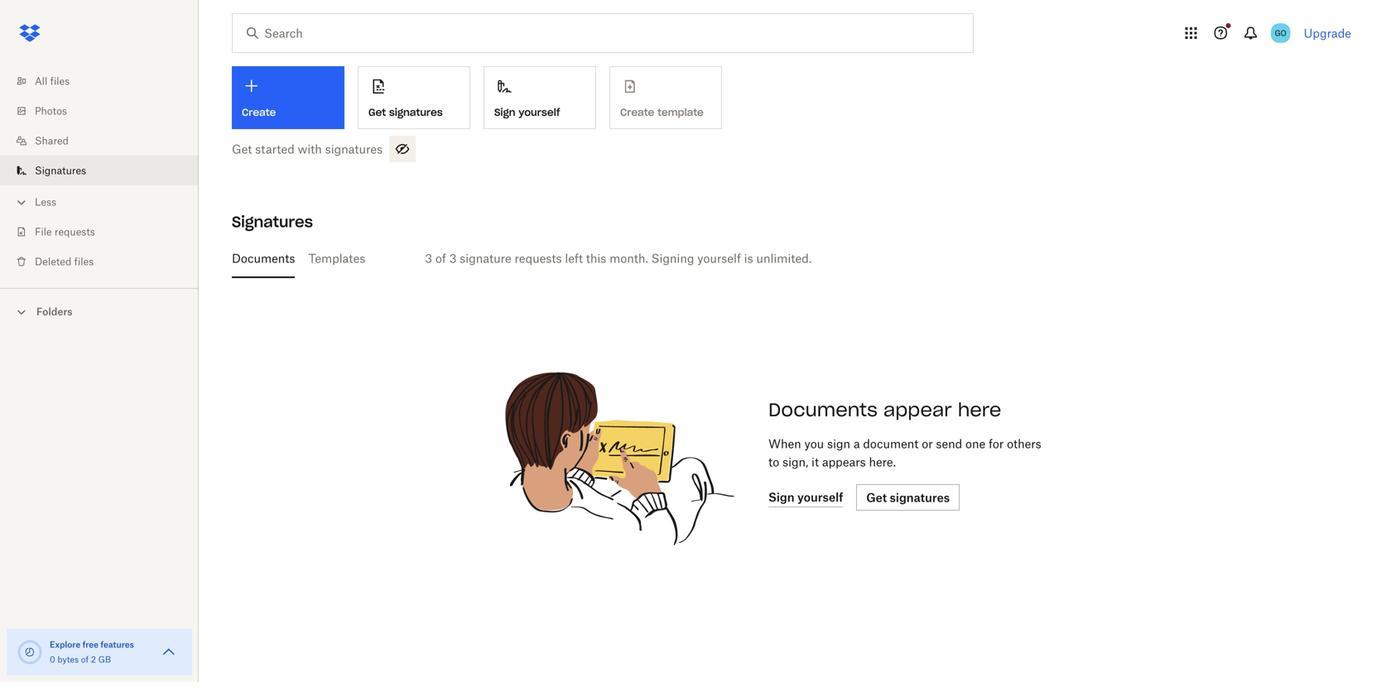 Task type: describe. For each thing, give the bounding box(es) containing it.
signatures inside list item
[[35, 164, 86, 177]]

files for deleted files
[[74, 256, 94, 268]]

documents for documents
[[232, 251, 295, 265]]

1 vertical spatial get signatures
[[867, 491, 950, 505]]

0
[[50, 655, 55, 665]]

1 horizontal spatial sign yourself button
[[769, 488, 843, 508]]

1 vertical spatial requests
[[515, 251, 562, 265]]

file
[[35, 226, 52, 238]]

this
[[586, 251, 607, 265]]

less
[[35, 196, 56, 208]]

1 vertical spatial sign
[[769, 490, 795, 504]]

go
[[1275, 28, 1287, 38]]

tab list containing documents
[[232, 239, 1345, 278]]

templates
[[309, 251, 366, 265]]

shared link
[[13, 126, 199, 156]]

send
[[936, 437, 963, 451]]

all files
[[35, 75, 70, 87]]

bytes
[[57, 655, 79, 665]]

quota usage element
[[17, 639, 43, 666]]

here.
[[869, 455, 896, 469]]

list containing all files
[[0, 56, 199, 288]]

go button
[[1268, 20, 1294, 46]]

explore
[[50, 640, 81, 650]]

less image
[[13, 194, 30, 211]]

sign yourself inside sign yourself button
[[495, 106, 560, 119]]

one
[[966, 437, 986, 451]]

signature
[[460, 251, 512, 265]]

gb
[[98, 655, 111, 665]]

here
[[958, 398, 1002, 422]]

when you sign a document or send one for others to sign, it appears here.
[[769, 437, 1042, 469]]

sign
[[827, 437, 851, 451]]

0 vertical spatial sign
[[495, 106, 516, 119]]

all files link
[[13, 66, 199, 96]]

all
[[35, 75, 47, 87]]

photos
[[35, 105, 67, 117]]

1 vertical spatial signatures
[[232, 212, 313, 232]]

2
[[91, 655, 96, 665]]

is
[[744, 251, 753, 265]]

dropbox image
[[13, 17, 46, 50]]

deleted
[[35, 256, 71, 268]]

requests inside file requests link
[[55, 226, 95, 238]]

get started with signatures
[[232, 142, 383, 156]]

folders
[[36, 306, 73, 318]]

signatures list item
[[0, 156, 199, 186]]

files for all files
[[50, 75, 70, 87]]

2 vertical spatial get
[[867, 491, 887, 505]]

documents tab
[[232, 239, 295, 278]]

0 vertical spatial yourself
[[519, 106, 560, 119]]

create button
[[232, 66, 345, 129]]

deleted files
[[35, 256, 94, 268]]

month.
[[610, 251, 648, 265]]

explore free features 0 bytes of 2 gb
[[50, 640, 134, 665]]

1 horizontal spatial signatures
[[389, 106, 443, 119]]



Task type: locate. For each thing, give the bounding box(es) containing it.
signatures up documents tab on the top left of the page
[[232, 212, 313, 232]]

features
[[101, 640, 134, 650]]

2 horizontal spatial get
[[867, 491, 887, 505]]

1 horizontal spatial documents
[[769, 398, 878, 422]]

0 horizontal spatial of
[[81, 655, 89, 665]]

documents inside tab list
[[232, 251, 295, 265]]

file requests
[[35, 226, 95, 238]]

0 vertical spatial signatures
[[389, 106, 443, 119]]

photos link
[[13, 96, 199, 126]]

1 horizontal spatial of
[[436, 251, 446, 265]]

requests left left
[[515, 251, 562, 265]]

signatures link
[[13, 156, 199, 186]]

0 vertical spatial get signatures button
[[358, 66, 471, 129]]

1 vertical spatial files
[[74, 256, 94, 268]]

upgrade link
[[1304, 26, 1352, 40]]

1 vertical spatial documents
[[769, 398, 878, 422]]

appears
[[822, 455, 866, 469]]

tab list
[[232, 239, 1345, 278]]

1 vertical spatial sign yourself
[[769, 490, 843, 504]]

2 vertical spatial signatures
[[890, 491, 950, 505]]

list
[[0, 56, 199, 288]]

get up the get started with signatures
[[369, 106, 386, 119]]

1 horizontal spatial signatures
[[232, 212, 313, 232]]

0 vertical spatial of
[[436, 251, 446, 265]]

0 vertical spatial files
[[50, 75, 70, 87]]

started
[[255, 142, 295, 156]]

templates tab
[[309, 239, 366, 278]]

0 horizontal spatial signatures
[[325, 142, 383, 156]]

folders button
[[0, 299, 199, 323]]

0 horizontal spatial get signatures
[[369, 106, 443, 119]]

documents
[[232, 251, 295, 265], [769, 398, 878, 422]]

others
[[1007, 437, 1042, 451]]

shared
[[35, 135, 69, 147]]

when
[[769, 437, 802, 451]]

1 horizontal spatial get
[[369, 106, 386, 119]]

of inside explore free features 0 bytes of 2 gb
[[81, 655, 89, 665]]

1 vertical spatial yourself
[[698, 251, 741, 265]]

3 of 3 signature requests left this month. signing yourself is unlimited.
[[425, 251, 812, 265]]

sign yourself button
[[484, 66, 596, 129], [769, 488, 843, 508]]

document
[[863, 437, 919, 451]]

of left 2
[[81, 655, 89, 665]]

1 vertical spatial signatures
[[325, 142, 383, 156]]

0 vertical spatial signatures
[[35, 164, 86, 177]]

0 horizontal spatial signatures
[[35, 164, 86, 177]]

files right all
[[50, 75, 70, 87]]

1 horizontal spatial get signatures button
[[857, 485, 960, 511]]

requests right file
[[55, 226, 95, 238]]

2 horizontal spatial yourself
[[798, 490, 843, 504]]

0 vertical spatial get signatures
[[369, 106, 443, 119]]

1 vertical spatial of
[[81, 655, 89, 665]]

of left 'signature'
[[436, 251, 446, 265]]

of
[[436, 251, 446, 265], [81, 655, 89, 665]]

1 vertical spatial get
[[232, 142, 252, 156]]

0 horizontal spatial get signatures button
[[358, 66, 471, 129]]

get signatures button
[[358, 66, 471, 129], [857, 485, 960, 511]]

2 3 from the left
[[449, 251, 457, 265]]

0 vertical spatial get
[[369, 106, 386, 119]]

get signatures
[[369, 106, 443, 119], [867, 491, 950, 505]]

0 vertical spatial sign yourself button
[[484, 66, 596, 129]]

you
[[805, 437, 824, 451]]

create
[[242, 106, 276, 119]]

1 vertical spatial sign yourself button
[[769, 488, 843, 508]]

0 vertical spatial documents
[[232, 251, 295, 265]]

free
[[83, 640, 99, 650]]

documents for documents appear here
[[769, 398, 878, 422]]

0 horizontal spatial sign yourself
[[495, 106, 560, 119]]

get
[[369, 106, 386, 119], [232, 142, 252, 156], [867, 491, 887, 505]]

1 3 from the left
[[425, 251, 432, 265]]

documents left templates tab
[[232, 251, 295, 265]]

Search in folder "Dropbox" text field
[[264, 24, 939, 42]]

left
[[565, 251, 583, 265]]

to
[[769, 455, 780, 469]]

0 horizontal spatial get
[[232, 142, 252, 156]]

signatures
[[389, 106, 443, 119], [325, 142, 383, 156], [890, 491, 950, 505]]

unlimited.
[[757, 251, 812, 265]]

1 horizontal spatial files
[[74, 256, 94, 268]]

1 horizontal spatial sign
[[769, 490, 795, 504]]

1 horizontal spatial yourself
[[698, 251, 741, 265]]

yourself inside tab list
[[698, 251, 741, 265]]

signatures
[[35, 164, 86, 177], [232, 212, 313, 232]]

signatures down shared
[[35, 164, 86, 177]]

0 horizontal spatial files
[[50, 75, 70, 87]]

appear
[[884, 398, 952, 422]]

0 vertical spatial sign yourself
[[495, 106, 560, 119]]

with
[[298, 142, 322, 156]]

0 horizontal spatial sign
[[495, 106, 516, 119]]

0 horizontal spatial yourself
[[519, 106, 560, 119]]

files right the deleted
[[74, 256, 94, 268]]

or
[[922, 437, 933, 451]]

0 horizontal spatial 3
[[425, 251, 432, 265]]

0 horizontal spatial sign yourself button
[[484, 66, 596, 129]]

2 vertical spatial yourself
[[798, 490, 843, 504]]

2 horizontal spatial signatures
[[890, 491, 950, 505]]

it
[[812, 455, 819, 469]]

upgrade
[[1304, 26, 1352, 40]]

3
[[425, 251, 432, 265], [449, 251, 457, 265]]

0 vertical spatial requests
[[55, 226, 95, 238]]

get down here.
[[867, 491, 887, 505]]

1 horizontal spatial requests
[[515, 251, 562, 265]]

documents appear here
[[769, 398, 1002, 422]]

yourself
[[519, 106, 560, 119], [698, 251, 741, 265], [798, 490, 843, 504]]

0 horizontal spatial requests
[[55, 226, 95, 238]]

sign yourself
[[495, 106, 560, 119], [769, 490, 843, 504]]

1 horizontal spatial get signatures
[[867, 491, 950, 505]]

documents up you
[[769, 398, 878, 422]]

requests
[[55, 226, 95, 238], [515, 251, 562, 265]]

signing
[[651, 251, 694, 265]]

1 horizontal spatial 3
[[449, 251, 457, 265]]

1 horizontal spatial sign yourself
[[769, 490, 843, 504]]

for
[[989, 437, 1004, 451]]

1 vertical spatial get signatures button
[[857, 485, 960, 511]]

sign
[[495, 106, 516, 119], [769, 490, 795, 504]]

0 horizontal spatial documents
[[232, 251, 295, 265]]

get left started
[[232, 142, 252, 156]]

file requests link
[[13, 217, 199, 247]]

a
[[854, 437, 860, 451]]

deleted files link
[[13, 247, 199, 277]]

files
[[50, 75, 70, 87], [74, 256, 94, 268]]

sign,
[[783, 455, 809, 469]]



Task type: vqa. For each thing, say whether or not it's contained in the screenshot.
share
no



